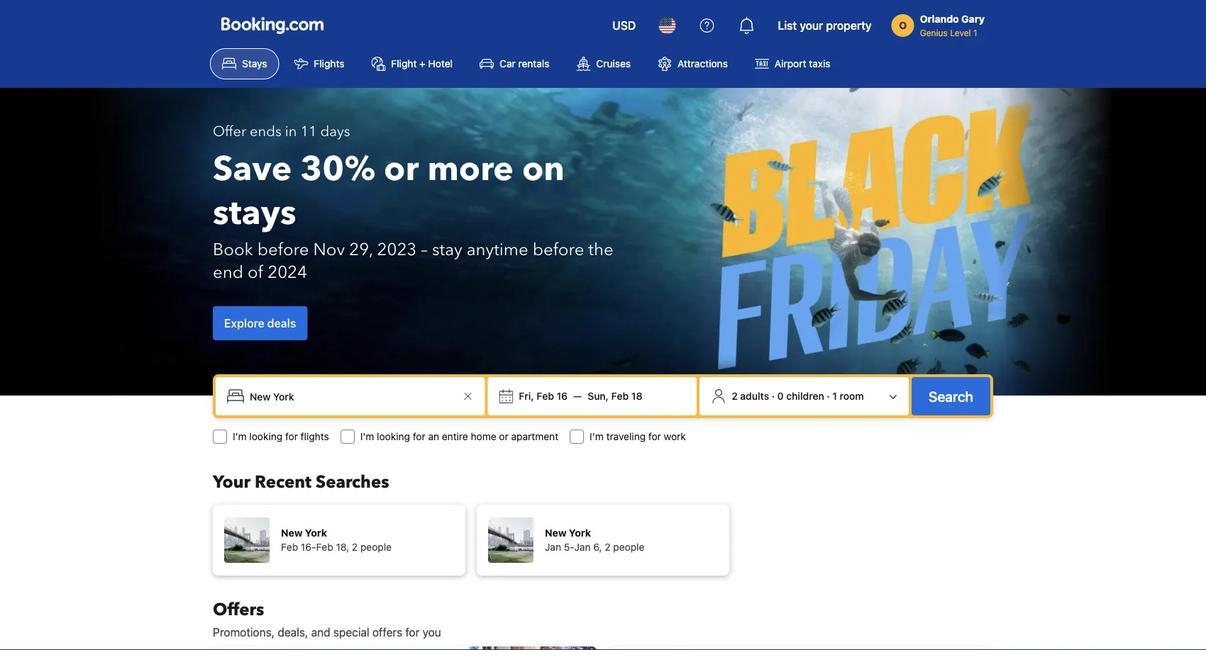 Task type: locate. For each thing, give the bounding box(es) containing it.
days
[[320, 122, 350, 142]]

recent
[[255, 471, 312, 494]]

explore deals
[[224, 317, 296, 330]]

0 vertical spatial or
[[384, 146, 419, 193]]

stay
[[432, 238, 462, 262]]

traveling
[[606, 431, 646, 443]]

1 i'm from the left
[[360, 431, 374, 443]]

offer ends in 11 days save 30% or more on stays book before nov 29, 2023 – stay anytime before the end of 2024
[[213, 122, 614, 284]]

0 horizontal spatial looking
[[249, 431, 283, 443]]

new inside new york jan 5-jan 6, 2 people
[[545, 528, 567, 539]]

1 horizontal spatial before
[[533, 238, 584, 262]]

feb
[[537, 391, 554, 402], [611, 391, 629, 402], [281, 542, 298, 554], [316, 542, 333, 554]]

1 looking from the left
[[249, 431, 283, 443]]

rentals
[[518, 58, 550, 70]]

before left the
[[533, 238, 584, 262]]

usd button
[[604, 9, 645, 43]]

people
[[361, 542, 392, 554], [613, 542, 645, 554]]

i'm down the where are you going? field
[[360, 431, 374, 443]]

2 right 18,
[[352, 542, 358, 554]]

2 new from the left
[[545, 528, 567, 539]]

2 inside button
[[732, 391, 738, 402]]

1 before from the left
[[257, 238, 309, 262]]

before
[[257, 238, 309, 262], [533, 238, 584, 262]]

· left 0
[[772, 391, 775, 402]]

people inside new york jan 5-jan 6, 2 people
[[613, 542, 645, 554]]

i'm
[[360, 431, 374, 443], [590, 431, 604, 443]]

cruises
[[596, 58, 631, 70]]

11
[[300, 122, 317, 142]]

0 horizontal spatial 1
[[833, 391, 837, 402]]

1 down the "gary"
[[974, 28, 978, 38]]

york inside new york jan 5-jan 6, 2 people
[[569, 528, 591, 539]]

children
[[787, 391, 824, 402]]

30%
[[300, 146, 375, 193]]

1 inside 'orlando gary genius level 1'
[[974, 28, 978, 38]]

1 horizontal spatial 2
[[605, 542, 611, 554]]

york up 5-
[[569, 528, 591, 539]]

jan left 5-
[[545, 542, 561, 554]]

1 people from the left
[[361, 542, 392, 554]]

2 for new york jan 5-jan 6, 2 people
[[605, 542, 611, 554]]

1 horizontal spatial new
[[545, 528, 567, 539]]

0 horizontal spatial ·
[[772, 391, 775, 402]]

1 horizontal spatial jan
[[574, 542, 591, 554]]

feb left 18,
[[316, 542, 333, 554]]

1 left the room
[[833, 391, 837, 402]]

flight + hotel
[[391, 58, 453, 70]]

1 horizontal spatial 1
[[974, 28, 978, 38]]

0 horizontal spatial or
[[384, 146, 419, 193]]

airport
[[775, 58, 807, 70]]

or right 30%
[[384, 146, 419, 193]]

0 horizontal spatial jan
[[545, 542, 561, 554]]

level
[[950, 28, 971, 38]]

an
[[428, 431, 439, 443]]

looking for i'm
[[249, 431, 283, 443]]

new up 5-
[[545, 528, 567, 539]]

18
[[632, 391, 643, 402]]

book
[[213, 238, 253, 262]]

hotel
[[428, 58, 453, 70]]

0 horizontal spatial 2
[[352, 542, 358, 554]]

room
[[840, 391, 864, 402]]

2 inside "new york feb 16-feb 18, 2 people"
[[352, 542, 358, 554]]

0
[[778, 391, 784, 402]]

for for work
[[649, 431, 661, 443]]

·
[[772, 391, 775, 402], [827, 391, 830, 402]]

looking
[[249, 431, 283, 443], [377, 431, 410, 443]]

i'm looking for an entire home or apartment
[[360, 431, 559, 443]]

stays
[[242, 58, 267, 70]]

Where are you going? field
[[244, 384, 459, 409]]

2 right 6,
[[605, 542, 611, 554]]

1 horizontal spatial looking
[[377, 431, 410, 443]]

york up "16-"
[[305, 528, 327, 539]]

new york feb 16-feb 18, 2 people
[[281, 528, 392, 554]]

booking.com image
[[221, 17, 324, 34]]

or inside offer ends in 11 days save 30% or more on stays book before nov 29, 2023 – stay anytime before the end of 2024
[[384, 146, 419, 193]]

jan
[[545, 542, 561, 554], [574, 542, 591, 554]]

feb left "16-"
[[281, 542, 298, 554]]

deals
[[267, 317, 296, 330]]

flights
[[301, 431, 329, 443]]

new
[[281, 528, 303, 539], [545, 528, 567, 539]]

2 inside new york jan 5-jan 6, 2 people
[[605, 542, 611, 554]]

1 horizontal spatial ·
[[827, 391, 830, 402]]

offer
[[213, 122, 246, 142]]

0 horizontal spatial before
[[257, 238, 309, 262]]

car rentals
[[500, 58, 550, 70]]

1 vertical spatial 1
[[833, 391, 837, 402]]

list your property link
[[770, 9, 881, 43]]

2 · from the left
[[827, 391, 830, 402]]

genius
[[920, 28, 948, 38]]

york for 5-
[[569, 528, 591, 539]]

—
[[574, 391, 582, 402]]

of
[[248, 261, 263, 284]]

special
[[333, 626, 370, 640]]

before left nov on the left
[[257, 238, 309, 262]]

flights
[[314, 58, 345, 70]]

fri, feb 16 — sun, feb 18
[[519, 391, 643, 402]]

car rentals link
[[468, 48, 562, 79]]

2 people from the left
[[613, 542, 645, 554]]

2023
[[377, 238, 417, 262]]

new inside "new york feb 16-feb 18, 2 people"
[[281, 528, 303, 539]]

1 horizontal spatial people
[[613, 542, 645, 554]]

for
[[285, 431, 298, 443], [413, 431, 426, 443], [649, 431, 661, 443], [405, 626, 420, 640]]

i'm left traveling
[[590, 431, 604, 443]]

looking left an in the left bottom of the page
[[377, 431, 410, 443]]

2 horizontal spatial 2
[[732, 391, 738, 402]]

your
[[213, 471, 251, 494]]

your
[[800, 19, 823, 32]]

1 new from the left
[[281, 528, 303, 539]]

you
[[423, 626, 441, 640]]

or right home
[[499, 431, 509, 443]]

2 i'm from the left
[[590, 431, 604, 443]]

1 york from the left
[[305, 528, 327, 539]]

york
[[305, 528, 327, 539], [569, 528, 591, 539]]

take your longest vacation yet image
[[470, 647, 598, 651]]

jan left 6,
[[574, 542, 591, 554]]

or
[[384, 146, 419, 193], [499, 431, 509, 443]]

i'm for i'm looking for an entire home or apartment
[[360, 431, 374, 443]]

entire
[[442, 431, 468, 443]]

feb left 16
[[537, 391, 554, 402]]

looking right 'i'm'
[[249, 431, 283, 443]]

people right 18,
[[361, 542, 392, 554]]

1
[[974, 28, 978, 38], [833, 391, 837, 402]]

new up "16-"
[[281, 528, 303, 539]]

york inside "new york feb 16-feb 18, 2 people"
[[305, 528, 327, 539]]

york for 16-
[[305, 528, 327, 539]]

2 york from the left
[[569, 528, 591, 539]]

18,
[[336, 542, 349, 554]]

2 left adults
[[732, 391, 738, 402]]

i'm
[[233, 431, 247, 443]]

+
[[420, 58, 426, 70]]

2 looking from the left
[[377, 431, 410, 443]]

search
[[929, 388, 974, 405]]

for left you
[[405, 626, 420, 640]]

· right "children"
[[827, 391, 830, 402]]

people right 6,
[[613, 542, 645, 554]]

1 inside button
[[833, 391, 837, 402]]

attractions link
[[646, 48, 740, 79]]

1 vertical spatial or
[[499, 431, 509, 443]]

0 horizontal spatial york
[[305, 528, 327, 539]]

for left an in the left bottom of the page
[[413, 431, 426, 443]]

0 horizontal spatial people
[[361, 542, 392, 554]]

1 horizontal spatial york
[[569, 528, 591, 539]]

2 adults · 0 children · 1 room button
[[706, 383, 903, 410]]

for left "work"
[[649, 431, 661, 443]]

apartment
[[511, 431, 559, 443]]

0 horizontal spatial new
[[281, 528, 303, 539]]

1 horizontal spatial i'm
[[590, 431, 604, 443]]

0 horizontal spatial i'm
[[360, 431, 374, 443]]

people inside "new york feb 16-feb 18, 2 people"
[[361, 542, 392, 554]]

for left the flights
[[285, 431, 298, 443]]

0 vertical spatial 1
[[974, 28, 978, 38]]



Task type: vqa. For each thing, say whether or not it's contained in the screenshot.
Reserve
no



Task type: describe. For each thing, give the bounding box(es) containing it.
in
[[285, 122, 297, 142]]

your account menu orlando gary genius level 1 element
[[892, 6, 991, 39]]

16
[[557, 391, 568, 402]]

car
[[500, 58, 516, 70]]

new york jan 5-jan 6, 2 people
[[545, 528, 645, 554]]

usd
[[613, 19, 636, 32]]

i'm traveling for work
[[590, 431, 686, 443]]

looking for i'm
[[377, 431, 410, 443]]

explore deals link
[[213, 307, 308, 341]]

offers
[[372, 626, 402, 640]]

for for flights
[[285, 431, 298, 443]]

adults
[[740, 391, 769, 402]]

sun,
[[588, 391, 609, 402]]

list your property
[[778, 19, 872, 32]]

anytime
[[467, 238, 528, 262]]

1 horizontal spatial or
[[499, 431, 509, 443]]

fri,
[[519, 391, 534, 402]]

save
[[213, 146, 292, 193]]

people for feb 16-feb 18, 2 people
[[361, 542, 392, 554]]

airport taxis
[[775, 58, 831, 70]]

and
[[311, 626, 330, 640]]

stays
[[213, 190, 296, 237]]

2 adults · 0 children · 1 room
[[732, 391, 864, 402]]

airport taxis link
[[743, 48, 843, 79]]

offers promotions, deals, and special offers for you
[[213, 599, 441, 640]]

end
[[213, 261, 243, 284]]

orlando gary genius level 1
[[920, 13, 985, 38]]

2 jan from the left
[[574, 542, 591, 554]]

new for jan
[[545, 528, 567, 539]]

attractions
[[678, 58, 728, 70]]

i'm for i'm traveling for work
[[590, 431, 604, 443]]

your recent searches
[[213, 471, 389, 494]]

for for an
[[413, 431, 426, 443]]

2 before from the left
[[533, 238, 584, 262]]

orlando
[[920, 13, 959, 25]]

sun, feb 18 button
[[582, 384, 648, 409]]

taxis
[[809, 58, 831, 70]]

people for jan 5-jan 6, 2 people
[[613, 542, 645, 554]]

for inside offers promotions, deals, and special offers for you
[[405, 626, 420, 640]]

the
[[589, 238, 614, 262]]

i'm looking for flights
[[233, 431, 329, 443]]

offers
[[213, 599, 264, 622]]

flight
[[391, 58, 417, 70]]

stays link
[[210, 48, 279, 79]]

6,
[[593, 542, 602, 554]]

2 for new york feb 16-feb 18, 2 people
[[352, 542, 358, 554]]

5-
[[564, 542, 574, 554]]

property
[[826, 19, 872, 32]]

flights link
[[282, 48, 357, 79]]

searches
[[316, 471, 389, 494]]

feb left 18
[[611, 391, 629, 402]]

more
[[428, 146, 514, 193]]

2024
[[268, 261, 307, 284]]

–
[[421, 238, 428, 262]]

fri, feb 16 button
[[513, 384, 574, 409]]

1 jan from the left
[[545, 542, 561, 554]]

nov
[[313, 238, 345, 262]]

ends
[[250, 122, 282, 142]]

16-
[[301, 542, 316, 554]]

1 · from the left
[[772, 391, 775, 402]]

promotions,
[[213, 626, 275, 640]]

list
[[778, 19, 797, 32]]

o
[[899, 20, 907, 31]]

29,
[[349, 238, 373, 262]]

deals,
[[278, 626, 308, 640]]

on
[[522, 146, 565, 193]]

search button
[[912, 378, 991, 416]]

cruises link
[[564, 48, 643, 79]]

flight + hotel link
[[359, 48, 465, 79]]

home
[[471, 431, 497, 443]]

explore
[[224, 317, 265, 330]]

new for feb
[[281, 528, 303, 539]]

gary
[[962, 13, 985, 25]]



